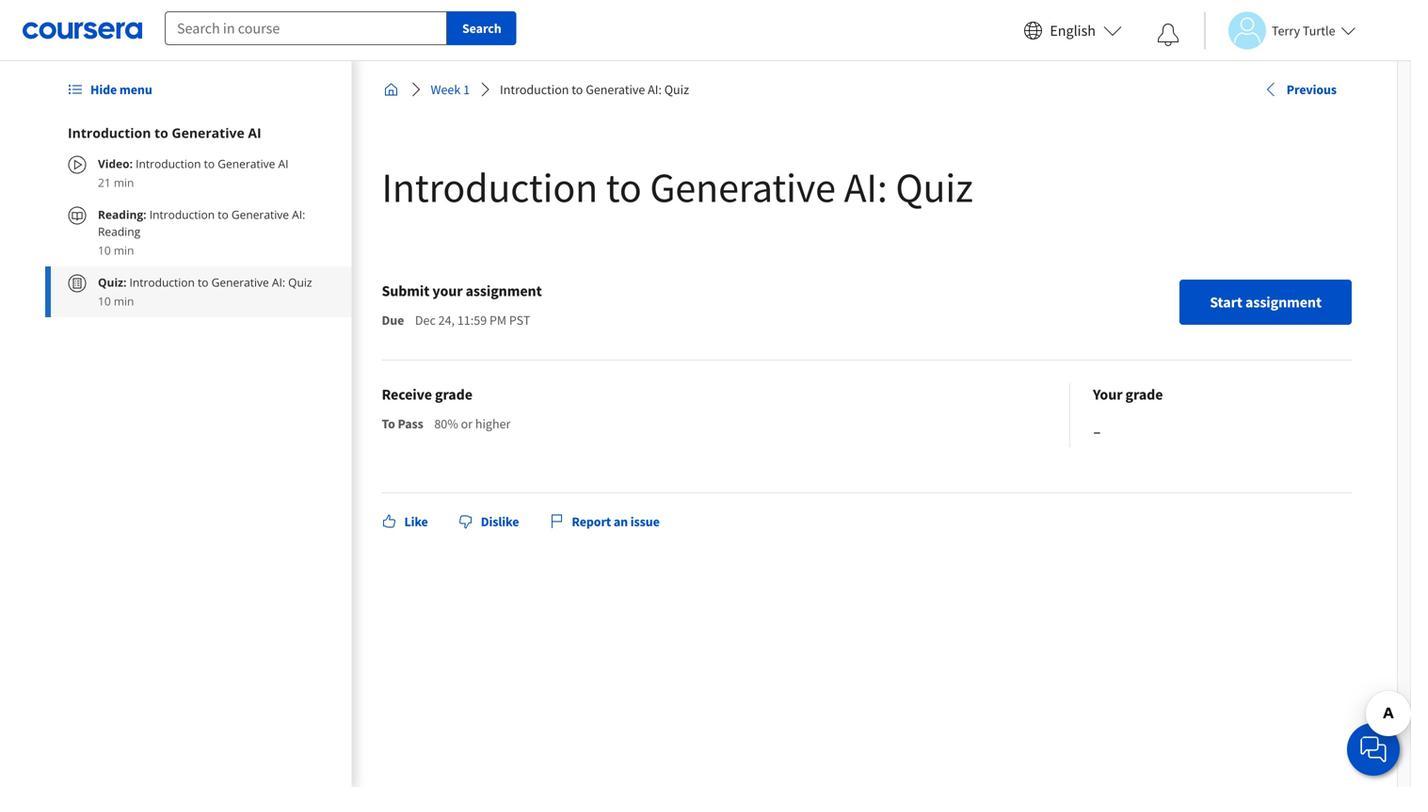 Task type: describe. For each thing, give the bounding box(es) containing it.
ai inside 'dropdown button'
[[248, 124, 262, 142]]

your
[[1094, 385, 1123, 404]]

-
[[1094, 414, 1102, 447]]

Search in course text field
[[165, 11, 447, 45]]

due
[[382, 312, 404, 329]]

week 1
[[431, 81, 470, 98]]

terry turtle button
[[1205, 12, 1357, 49]]

issue
[[631, 513, 660, 530]]

dec
[[415, 312, 436, 329]]

menu
[[120, 81, 152, 98]]

english
[[1051, 21, 1096, 40]]

dislike button
[[451, 505, 527, 539]]

introduction inside quiz: introduction to generative ai: quiz 10 min
[[130, 275, 195, 290]]

11:59
[[458, 312, 487, 329]]

1
[[463, 81, 470, 98]]

ai: inside introduction to generative ai: reading
[[292, 207, 305, 222]]

0 vertical spatial introduction to generative ai: quiz
[[500, 81, 690, 98]]

ai inside 'video: introduction to generative ai 21 min'
[[278, 156, 289, 171]]

higher
[[476, 415, 511, 432]]

terry
[[1273, 22, 1301, 39]]

video:
[[98, 156, 133, 171]]

to inside introduction to generative ai: reading
[[218, 207, 229, 222]]

report an issue
[[572, 513, 660, 530]]

week 1 link
[[423, 73, 478, 106]]

introduction to generative ai button
[[68, 123, 329, 142]]

80% or higher
[[435, 415, 511, 432]]

coursera image
[[23, 15, 142, 45]]

an
[[614, 513, 628, 530]]

like button
[[374, 505, 436, 539]]

or
[[461, 415, 473, 432]]

quiz: introduction to generative ai: quiz 10 min
[[98, 275, 312, 309]]

0 vertical spatial quiz
[[665, 81, 690, 98]]

21
[[98, 175, 111, 190]]

ai: inside the introduction to generative ai: quiz link
[[648, 81, 662, 98]]

terry turtle
[[1273, 22, 1336, 39]]

introduction to generative ai: quiz link
[[493, 73, 697, 106]]

pm
[[490, 312, 507, 329]]

submit
[[382, 282, 430, 300]]

home image
[[384, 82, 399, 97]]

grade for receive grade
[[435, 385, 473, 404]]

ai: inside quiz: introduction to generative ai: quiz 10 min
[[272, 275, 285, 290]]

receive grade
[[382, 385, 473, 404]]

video: introduction to generative ai 21 min
[[98, 156, 289, 190]]

show notifications image
[[1158, 24, 1180, 46]]

report
[[572, 513, 611, 530]]

receive
[[382, 385, 432, 404]]

your grade
[[1094, 385, 1164, 404]]

introduction inside 'dropdown button'
[[68, 124, 151, 142]]

quiz inside quiz: introduction to generative ai: quiz 10 min
[[288, 275, 312, 290]]

previous button
[[1257, 72, 1345, 106]]

search
[[462, 20, 502, 37]]

english button
[[1017, 0, 1130, 61]]

report an issue button
[[542, 505, 668, 539]]



Task type: vqa. For each thing, say whether or not it's contained in the screenshot.
middle the Quiz
yes



Task type: locate. For each thing, give the bounding box(es) containing it.
10 min
[[98, 243, 134, 258]]

generative inside 'dropdown button'
[[172, 124, 245, 142]]

generative inside quiz: introduction to generative ai: quiz 10 min
[[212, 275, 269, 290]]

24,
[[439, 312, 455, 329]]

1 horizontal spatial ai
[[278, 156, 289, 171]]

1 grade from the left
[[435, 385, 473, 404]]

2 vertical spatial min
[[114, 293, 134, 309]]

submit your assignment
[[382, 282, 542, 300]]

week
[[431, 81, 461, 98]]

ai down introduction to generative ai 'dropdown button'
[[278, 156, 289, 171]]

80%
[[435, 415, 459, 432]]

chat with us image
[[1359, 735, 1389, 765]]

ai up 'video: introduction to generative ai 21 min'
[[248, 124, 262, 142]]

1 horizontal spatial quiz
[[665, 81, 690, 98]]

assignment inside 'button'
[[1246, 293, 1322, 312]]

turtle
[[1304, 22, 1336, 39]]

10 down reading
[[98, 243, 111, 258]]

quiz:
[[98, 275, 127, 290]]

2 vertical spatial quiz
[[288, 275, 312, 290]]

introduction inside 'video: introduction to generative ai 21 min'
[[136, 156, 201, 171]]

to inside 'video: introduction to generative ai 21 min'
[[204, 156, 215, 171]]

introduction
[[500, 81, 569, 98], [68, 124, 151, 142], [136, 156, 201, 171], [382, 161, 598, 213], [150, 207, 215, 222], [130, 275, 195, 290]]

0 vertical spatial ai
[[248, 124, 262, 142]]

pst
[[509, 312, 531, 329]]

to
[[382, 415, 395, 432]]

start assignment
[[1211, 293, 1322, 312]]

reading
[[98, 224, 140, 239]]

0 vertical spatial min
[[114, 175, 134, 190]]

0 horizontal spatial assignment
[[466, 282, 542, 300]]

hide menu
[[90, 81, 152, 98]]

1 10 from the top
[[98, 243, 111, 258]]

10 inside quiz: introduction to generative ai: quiz 10 min
[[98, 293, 111, 309]]

introduction inside introduction to generative ai: reading
[[150, 207, 215, 222]]

grade right your
[[1126, 385, 1164, 404]]

hide menu button
[[60, 73, 160, 106]]

assignment
[[466, 282, 542, 300], [1246, 293, 1322, 312]]

1 horizontal spatial grade
[[1126, 385, 1164, 404]]

2 min from the top
[[114, 243, 134, 258]]

start assignment button
[[1180, 280, 1353, 325]]

dec 24, 11:59 pm pst
[[415, 312, 531, 329]]

your
[[433, 282, 463, 300]]

1 vertical spatial quiz
[[896, 161, 974, 213]]

search button
[[447, 11, 517, 45]]

to
[[572, 81, 583, 98], [155, 124, 168, 142], [204, 156, 215, 171], [606, 161, 642, 213], [218, 207, 229, 222], [198, 275, 209, 290]]

1 vertical spatial introduction to generative ai: quiz
[[382, 161, 974, 213]]

1 min from the top
[[114, 175, 134, 190]]

2 horizontal spatial quiz
[[896, 161, 974, 213]]

2 grade from the left
[[1126, 385, 1164, 404]]

generative
[[586, 81, 646, 98], [172, 124, 245, 142], [218, 156, 275, 171], [650, 161, 836, 213], [232, 207, 289, 222], [212, 275, 269, 290]]

min right 21
[[114, 175, 134, 190]]

introduction to generative ai
[[68, 124, 262, 142]]

quiz
[[665, 81, 690, 98], [896, 161, 974, 213], [288, 275, 312, 290]]

min
[[114, 175, 134, 190], [114, 243, 134, 258], [114, 293, 134, 309]]

start
[[1211, 293, 1243, 312]]

min down reading
[[114, 243, 134, 258]]

generative inside introduction to generative ai: reading
[[232, 207, 289, 222]]

ai:
[[648, 81, 662, 98], [845, 161, 888, 213], [292, 207, 305, 222], [272, 275, 285, 290]]

10
[[98, 243, 111, 258], [98, 293, 111, 309]]

1 vertical spatial ai
[[278, 156, 289, 171]]

dislike
[[481, 513, 519, 530]]

hide
[[90, 81, 117, 98]]

2 10 from the top
[[98, 293, 111, 309]]

to inside 'dropdown button'
[[155, 124, 168, 142]]

introduction to generative ai: reading
[[98, 207, 305, 239]]

0 horizontal spatial quiz
[[288, 275, 312, 290]]

pass
[[398, 415, 424, 432]]

0 horizontal spatial grade
[[435, 385, 473, 404]]

to pass
[[382, 415, 424, 432]]

reading:
[[98, 207, 150, 222]]

generative inside 'video: introduction to generative ai 21 min'
[[218, 156, 275, 171]]

0 vertical spatial 10
[[98, 243, 111, 258]]

1 vertical spatial min
[[114, 243, 134, 258]]

min down 'quiz:'
[[114, 293, 134, 309]]

min inside quiz: introduction to generative ai: quiz 10 min
[[114, 293, 134, 309]]

min inside 'video: introduction to generative ai 21 min'
[[114, 175, 134, 190]]

ai
[[248, 124, 262, 142], [278, 156, 289, 171]]

grade up 80%
[[435, 385, 473, 404]]

assignment up pm
[[466, 282, 542, 300]]

previous
[[1287, 81, 1338, 98]]

1 vertical spatial 10
[[98, 293, 111, 309]]

to inside quiz: introduction to generative ai: quiz 10 min
[[198, 275, 209, 290]]

introduction to generative ai: quiz
[[500, 81, 690, 98], [382, 161, 974, 213]]

0 horizontal spatial ai
[[248, 124, 262, 142]]

grade
[[435, 385, 473, 404], [1126, 385, 1164, 404]]

like
[[405, 513, 428, 530]]

grade for your grade
[[1126, 385, 1164, 404]]

1 horizontal spatial assignment
[[1246, 293, 1322, 312]]

10 down 'quiz:'
[[98, 293, 111, 309]]

3 min from the top
[[114, 293, 134, 309]]

assignment right start
[[1246, 293, 1322, 312]]



